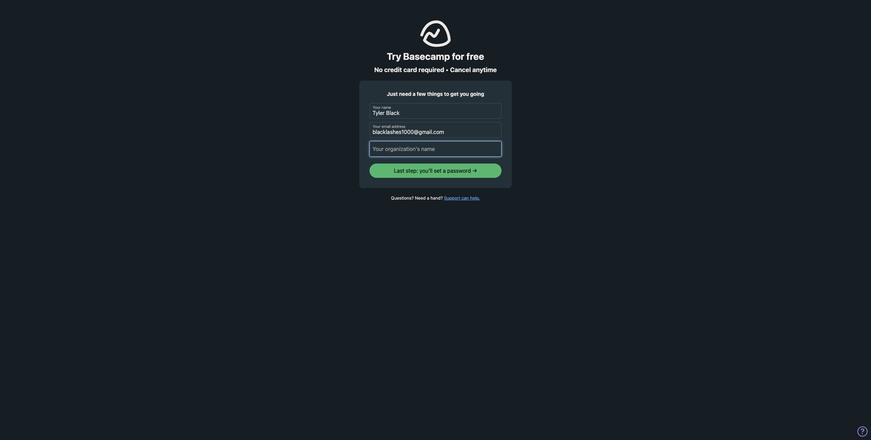 Task type: vqa. For each thing, say whether or not it's contained in the screenshot.
you'll
yes



Task type: locate. For each thing, give the bounding box(es) containing it.
2 your from the top
[[373, 125, 381, 129]]

name
[[382, 106, 391, 110]]

a inside button
[[443, 168, 446, 174]]

password
[[447, 168, 471, 174]]

support can help. link
[[444, 196, 480, 201]]

few
[[417, 91, 426, 97]]

last
[[394, 168, 404, 174]]

a right "need"
[[427, 196, 429, 201]]

→
[[472, 168, 477, 174]]

your left name
[[373, 106, 381, 110]]

your left email
[[373, 125, 381, 129]]

2 vertical spatial a
[[427, 196, 429, 201]]

support
[[444, 196, 460, 201]]

need
[[399, 91, 411, 97]]

your
[[373, 106, 381, 110], [373, 125, 381, 129]]

0 vertical spatial a
[[413, 91, 416, 97]]

a right set
[[443, 168, 446, 174]]

your for your email address
[[373, 125, 381, 129]]

hand?
[[431, 196, 443, 201]]

get
[[450, 91, 459, 97]]

Your email address email field
[[370, 122, 502, 138]]

address
[[392, 125, 406, 129]]

a left few
[[413, 91, 416, 97]]

your email address
[[373, 125, 406, 129]]

0 horizontal spatial a
[[413, 91, 416, 97]]

1 vertical spatial a
[[443, 168, 446, 174]]

1 horizontal spatial a
[[427, 196, 429, 201]]

1 your from the top
[[373, 106, 381, 110]]

a
[[413, 91, 416, 97], [443, 168, 446, 174], [427, 196, 429, 201]]

anytime
[[472, 66, 497, 74]]

set
[[434, 168, 442, 174]]

2 horizontal spatial a
[[443, 168, 446, 174]]

1 vertical spatial your
[[373, 125, 381, 129]]

your name
[[373, 106, 391, 110]]

step:
[[406, 168, 418, 174]]

a for hand?
[[427, 196, 429, 201]]

try
[[387, 51, 401, 62]]

you'll
[[420, 168, 433, 174]]

0 vertical spatial your
[[373, 106, 381, 110]]



Task type: describe. For each thing, give the bounding box(es) containing it.
last step: you'll set a password →
[[394, 168, 477, 174]]

last step: you'll set a password → button
[[370, 164, 502, 178]]

going
[[470, 91, 484, 97]]

things
[[427, 91, 443, 97]]

credit
[[384, 66, 402, 74]]

questions? need a hand? support can help.
[[391, 196, 480, 201]]

Your organization's name text field
[[370, 141, 502, 157]]

just
[[387, 91, 398, 97]]

no
[[374, 66, 383, 74]]

for
[[452, 51, 464, 62]]

•
[[446, 66, 449, 74]]

you
[[460, 91, 469, 97]]

just need a few things to get you going
[[387, 91, 484, 97]]

Your name text field
[[370, 103, 502, 119]]

a for few
[[413, 91, 416, 97]]

help.
[[470, 196, 480, 201]]

your for your name
[[373, 106, 381, 110]]

card
[[404, 66, 417, 74]]

questions?
[[391, 196, 414, 201]]

email
[[382, 125, 391, 129]]

cancel
[[450, 66, 471, 74]]

try basecamp for free
[[387, 51, 484, 62]]

free
[[466, 51, 484, 62]]

to
[[444, 91, 449, 97]]

required
[[419, 66, 444, 74]]

can
[[462, 196, 469, 201]]

need
[[415, 196, 426, 201]]

basecamp
[[403, 51, 450, 62]]

no credit card required • cancel anytime
[[374, 66, 497, 74]]



